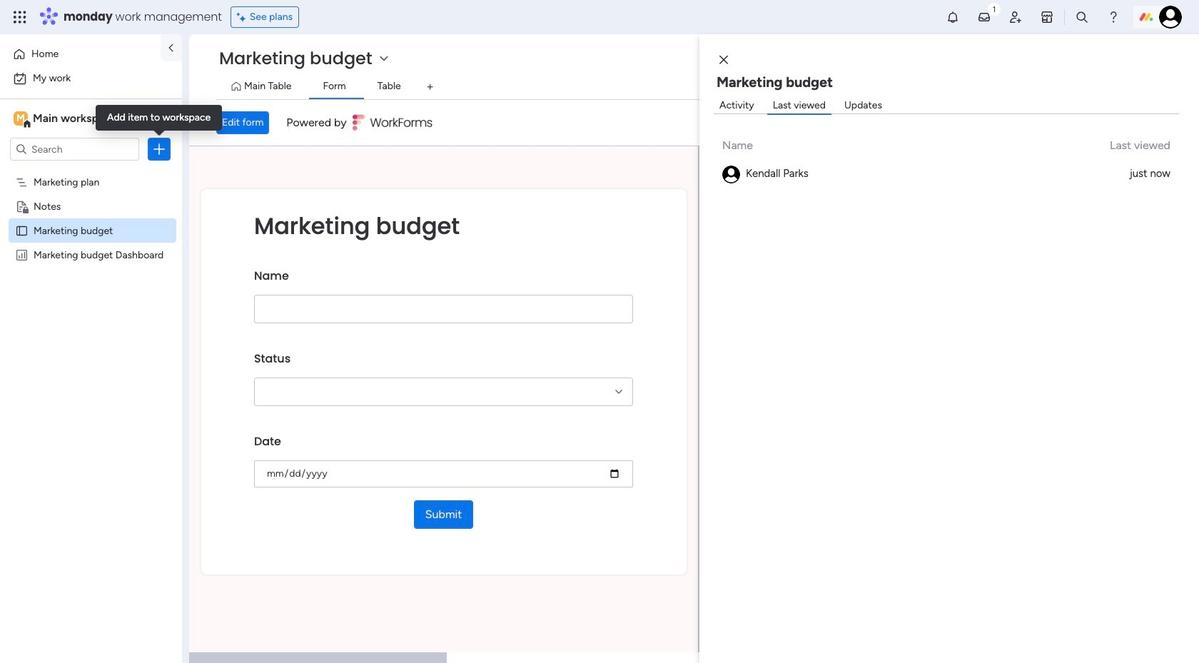 Task type: locate. For each thing, give the bounding box(es) containing it.
2 group from the top
[[254, 341, 633, 423]]

invite members image
[[1009, 10, 1023, 24]]

notifications image
[[946, 10, 960, 24]]

update feed image
[[977, 10, 992, 24]]

Choose a date date field
[[254, 460, 633, 488]]

list box
[[0, 167, 182, 459]]

1 vertical spatial option
[[9, 67, 173, 90]]

1 group from the top
[[254, 258, 633, 341]]

workspace image
[[14, 111, 28, 126]]

group
[[254, 258, 633, 341], [254, 341, 633, 423], [254, 423, 633, 500]]

0 vertical spatial option
[[9, 43, 152, 66]]

2 vertical spatial option
[[0, 169, 182, 172]]

help image
[[1106, 10, 1121, 24]]

0 horizontal spatial kendall parks image
[[722, 166, 740, 183]]

tab list
[[216, 76, 1178, 99]]

1 horizontal spatial kendall parks image
[[1159, 6, 1182, 29]]

tab
[[419, 76, 442, 99]]

Search in workspace field
[[30, 141, 119, 157]]

workspace selection element
[[14, 110, 119, 128]]

1 vertical spatial kendall parks image
[[722, 166, 740, 183]]

option
[[9, 43, 152, 66], [9, 67, 173, 90], [0, 169, 182, 172]]

kendall parks image
[[1159, 6, 1182, 29], [722, 166, 740, 183]]

1 image
[[988, 1, 1001, 17]]

search everything image
[[1075, 10, 1089, 24]]



Task type: describe. For each thing, give the bounding box(es) containing it.
name text field
[[254, 295, 633, 323]]

workforms logo image
[[352, 111, 433, 134]]

options image
[[152, 142, 166, 156]]

public board image
[[15, 223, 29, 237]]

add view image
[[427, 82, 433, 92]]

private board image
[[15, 199, 29, 213]]

see plans image
[[237, 9, 250, 25]]

monday marketplace image
[[1040, 10, 1054, 24]]

public dashboard image
[[15, 248, 29, 261]]

3 group from the top
[[254, 423, 633, 500]]

0 vertical spatial kendall parks image
[[1159, 6, 1182, 29]]

form form
[[189, 146, 698, 652]]

select product image
[[13, 10, 27, 24]]

close image
[[720, 55, 728, 65]]



Task type: vqa. For each thing, say whether or not it's contained in the screenshot.
the middle Read
no



